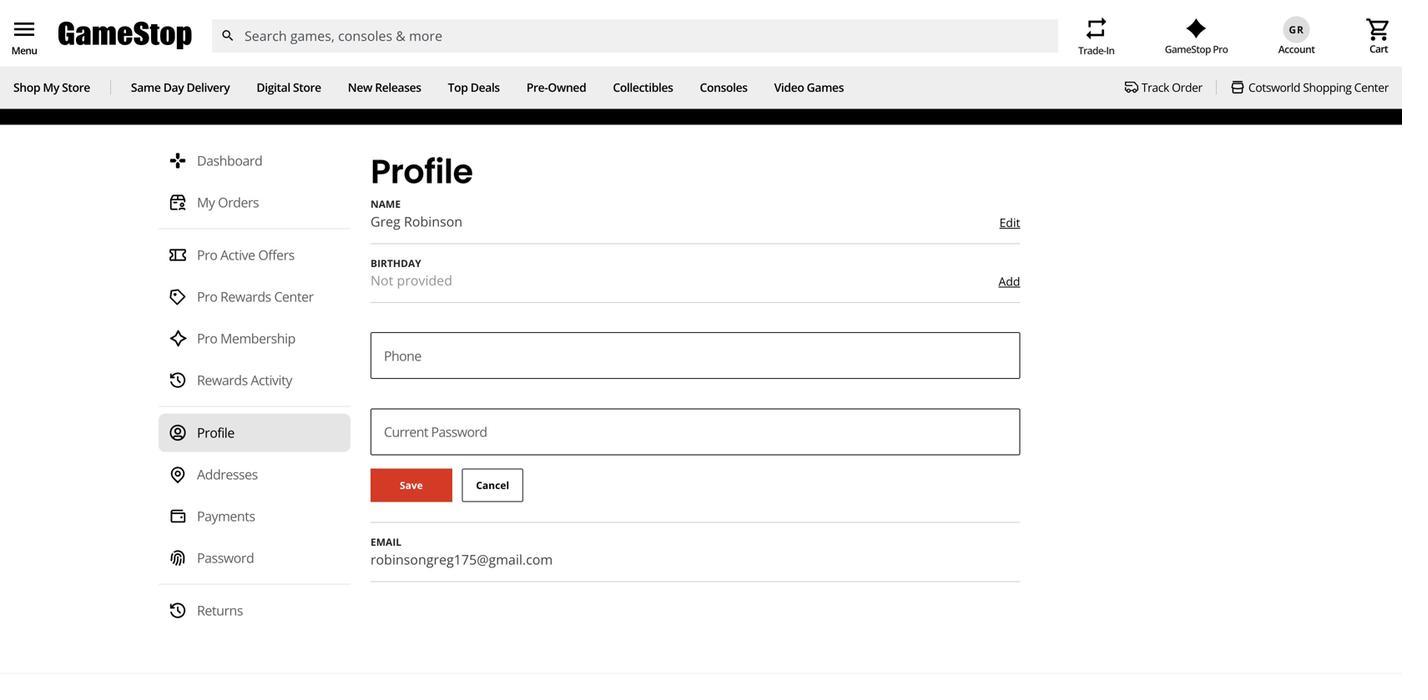 Task type: locate. For each thing, give the bounding box(es) containing it.
menu menu
[[11, 16, 38, 57]]

password icon image
[[169, 549, 187, 568]]

shopping
[[1304, 79, 1352, 95]]

cotsworld shopping center link
[[1231, 79, 1390, 95]]

0 horizontal spatial center
[[274, 288, 314, 306]]

phone
[[384, 347, 421, 365]]

gamestop pro link
[[1166, 18, 1229, 56]]

rewards inside rewards activity link
[[197, 371, 248, 389]]

0 vertical spatial center
[[1355, 79, 1390, 95]]

profile up "name greg robinson"
[[371, 148, 473, 195]]

center inside 'link'
[[274, 288, 314, 306]]

email
[[371, 535, 402, 549]]

owned
[[548, 79, 587, 95]]

save for save
[[400, 478, 423, 492]]

you
[[677, 4, 702, 22]]

cancel link
[[462, 469, 524, 502]]

name greg robinson
[[371, 197, 463, 231]]

shop my store
[[13, 79, 90, 95]]

0 vertical spatial my
[[43, 79, 59, 95]]

center down cart
[[1355, 79, 1390, 95]]

or
[[591, 19, 607, 37]]

robinson
[[404, 213, 463, 231]]

in- right up
[[750, 19, 767, 37]]

2 horizontal spatial store
[[792, 4, 826, 22]]

Search games, consoles & more search field
[[245, 19, 1029, 52]]

password down payments
[[197, 549, 254, 567]]

payments icon image
[[169, 507, 187, 526]]

greg inside "name greg robinson"
[[371, 213, 401, 231]]

gamestop pro
[[1166, 42, 1229, 56]]

store right $250+
[[792, 4, 826, 22]]

active
[[220, 246, 255, 264]]

my right my orders icon
[[197, 193, 215, 211]]

1 horizontal spatial center
[[1355, 79, 1390, 95]]

rewards activity link
[[159, 361, 351, 400]]

$250+
[[733, 4, 772, 22]]

1 vertical spatial rewards
[[197, 371, 248, 389]]

0 horizontal spatial save
[[400, 478, 423, 492]]

greg down name
[[371, 213, 401, 231]]

store!*
[[767, 19, 812, 37]]

store
[[792, 4, 826, 22], [62, 79, 90, 95], [293, 79, 321, 95]]

rewards
[[220, 288, 271, 306], [197, 371, 248, 389]]

new
[[348, 79, 372, 95]]

pro active offers link
[[159, 236, 351, 274]]

save down current
[[400, 478, 423, 492]]

cotsworld
[[1249, 79, 1301, 95]]

profile right profile icon
[[197, 424, 235, 442]]

greg
[[54, 67, 111, 100], [371, 213, 401, 231]]

save for save $25 when you buy $250+ in-store or buy online & pick up in-store!*
[[577, 4, 607, 22]]

cart
[[1370, 42, 1389, 55]]

0 horizontal spatial password
[[197, 549, 254, 567]]

collectibles link
[[613, 79, 674, 95]]

orders
[[218, 193, 259, 211]]

robinsongreg175@gmail.com
[[371, 551, 553, 569]]

membership
[[220, 330, 296, 348]]

1 vertical spatial my
[[197, 193, 215, 211]]

new releases link
[[348, 79, 421, 95]]

1 horizontal spatial profile
[[371, 148, 473, 195]]

my inside "my orders" link
[[197, 193, 215, 211]]

greg for name greg robinson
[[371, 213, 401, 231]]

when
[[637, 4, 674, 22]]

menu
[[11, 44, 37, 57]]

collectibles
[[613, 79, 674, 95]]

day
[[163, 79, 184, 95]]

pro
[[1214, 42, 1229, 56], [197, 246, 217, 264], [197, 288, 217, 306], [197, 330, 217, 348]]

0 vertical spatial password
[[431, 423, 487, 441]]

1 horizontal spatial in-
[[775, 4, 792, 22]]

0 vertical spatial profile
[[371, 148, 473, 195]]

1 vertical spatial save
[[400, 478, 423, 492]]

birthday not provided
[[371, 256, 453, 290]]

digital store
[[257, 79, 321, 95]]

0 horizontal spatial my
[[43, 79, 59, 95]]

password right current
[[431, 423, 487, 441]]

video
[[775, 79, 805, 95]]

rewards right rewards activity icon
[[197, 371, 248, 389]]

rewards down pro active offers
[[220, 288, 271, 306]]

pro active offers icon image
[[169, 246, 187, 264]]

&
[[685, 19, 695, 37]]

0 vertical spatial save
[[577, 4, 607, 22]]

in-
[[775, 4, 792, 22], [750, 19, 767, 37]]

1 vertical spatial greg
[[371, 213, 401, 231]]

save left $25
[[577, 4, 607, 22]]

1 horizontal spatial buy
[[705, 4, 730, 22]]

buy right you
[[705, 4, 730, 22]]

Phone text field
[[371, 332, 1021, 379]]

0 vertical spatial rewards
[[220, 288, 271, 306]]

save $25 when you buy $250+ in-store or buy online & pick up in-store!*
[[577, 4, 826, 37]]

center down the offers
[[274, 288, 314, 306]]

returns
[[197, 602, 243, 620]]

my
[[43, 79, 59, 95], [197, 193, 215, 211]]

returns icon image
[[169, 602, 187, 620]]

pro right pro active offers icon
[[197, 246, 217, 264]]

birthday
[[371, 256, 422, 270]]

pro for pro membership
[[197, 330, 217, 348]]

rewards inside pro rewards center 'link'
[[220, 288, 271, 306]]

0 horizontal spatial greg
[[54, 67, 111, 100]]

pro membership icon image
[[169, 330, 187, 348]]

pro right gamestop
[[1214, 42, 1229, 56]]

up
[[728, 19, 746, 37]]

pro right pro membership icon on the left
[[197, 330, 217, 348]]

buy right or
[[611, 19, 635, 37]]

1 horizontal spatial my
[[197, 193, 215, 211]]

top
[[448, 79, 468, 95]]

pro inside 'link'
[[197, 288, 217, 306]]

hi, greg
[[20, 67, 111, 100]]

save inside the save button
[[400, 478, 423, 492]]

greg right hi,
[[54, 67, 111, 100]]

menu
[[11, 16, 38, 43]]

0 horizontal spatial buy
[[611, 19, 635, 37]]

repeat
[[1084, 15, 1110, 42]]

in- right $250+
[[775, 4, 792, 22]]

1 horizontal spatial save
[[577, 4, 607, 22]]

greg for hi, greg
[[54, 67, 111, 100]]

same day delivery
[[131, 79, 230, 95]]

pro for pro rewards center
[[197, 288, 217, 306]]

rewards activity icon image
[[169, 371, 187, 390]]

save inside save $25 when you buy $250+ in-store or buy online & pick up in-store!*
[[577, 4, 607, 22]]

my right shop
[[43, 79, 59, 95]]

0 horizontal spatial profile
[[197, 424, 235, 442]]

activity
[[251, 371, 292, 389]]

addresses
[[197, 466, 258, 484]]

consoles
[[700, 79, 748, 95]]

hi,
[[20, 67, 50, 100]]

1 horizontal spatial greg
[[371, 213, 401, 231]]

account
[[1279, 42, 1316, 56]]

password
[[431, 423, 487, 441], [197, 549, 254, 567]]

pro right pro rewards center icon
[[197, 288, 217, 306]]

email robinsongreg175@gmail.com
[[371, 535, 553, 569]]

1 vertical spatial profile
[[197, 424, 235, 442]]

store right digital
[[293, 79, 321, 95]]

store right hi,
[[62, 79, 90, 95]]

1 vertical spatial center
[[274, 288, 314, 306]]

0 vertical spatial greg
[[54, 67, 111, 100]]

new releases
[[348, 79, 421, 95]]

save
[[577, 4, 607, 22], [400, 478, 423, 492]]



Task type: vqa. For each thing, say whether or not it's contained in the screenshot.
GR Account
yes



Task type: describe. For each thing, give the bounding box(es) containing it.
online
[[639, 19, 681, 37]]

consoles link
[[700, 79, 748, 95]]

search search field
[[211, 19, 1059, 52]]

center for cotsworld shopping center
[[1355, 79, 1390, 95]]

my orders icon image
[[169, 193, 187, 212]]

pro for pro active offers
[[197, 246, 217, 264]]

shop
[[13, 79, 40, 95]]

pick
[[698, 19, 725, 37]]

payments
[[197, 507, 255, 525]]

gr account
[[1279, 22, 1316, 56]]

add link
[[999, 274, 1021, 289]]

gamestop pro icon image
[[1187, 18, 1208, 38]]

gr
[[1290, 22, 1305, 36]]

my orders link
[[159, 183, 351, 222]]

cotsworld shopping center
[[1249, 79, 1390, 95]]

pre-owned
[[527, 79, 587, 95]]

1 horizontal spatial password
[[431, 423, 487, 441]]

track
[[1142, 79, 1170, 95]]

addresses icon image
[[169, 466, 187, 484]]

current
[[384, 423, 428, 441]]

in
[[1107, 43, 1115, 57]]

dashboard
[[197, 152, 262, 170]]

order
[[1173, 79, 1203, 95]]

pro membership link
[[159, 320, 351, 358]]

same day delivery link
[[131, 79, 230, 95]]

pro rewards center link
[[159, 278, 351, 316]]

returns link
[[159, 592, 351, 630]]

releases
[[375, 79, 421, 95]]

store inside save $25 when you buy $250+ in-store or buy online & pick up in-store!*
[[792, 4, 826, 22]]

shopping_cart cart
[[1366, 16, 1393, 55]]

video games
[[775, 79, 844, 95]]

Current Password password field
[[371, 409, 1021, 455]]

edit link
[[1000, 215, 1021, 230]]

current password
[[384, 423, 487, 441]]

same
[[131, 79, 161, 95]]

not
[[371, 272, 394, 290]]

shopping_cart
[[1366, 16, 1393, 43]]

1 horizontal spatial store
[[293, 79, 321, 95]]

my orders
[[197, 193, 259, 211]]

pro active offers
[[197, 246, 295, 264]]

payments link
[[159, 497, 351, 536]]

video games link
[[775, 79, 844, 95]]

profile icon image
[[169, 424, 187, 442]]

pro membership
[[197, 330, 296, 348]]

password link
[[159, 539, 351, 578]]

profile inside 'link'
[[197, 424, 235, 442]]

search
[[221, 28, 235, 43]]

save button
[[371, 469, 452, 502]]

digital store link
[[257, 79, 321, 95]]

profile link
[[159, 414, 351, 452]]

gamestop image
[[58, 20, 192, 52]]

gamestop
[[1166, 42, 1212, 56]]

center for pro rewards center
[[274, 288, 314, 306]]

provided
[[397, 272, 453, 290]]

pre-
[[527, 79, 548, 95]]

offers
[[258, 246, 295, 264]]

name
[[371, 197, 401, 211]]

0 horizontal spatial store
[[62, 79, 90, 95]]

pro rewards center icon image
[[169, 288, 187, 306]]

1 vertical spatial password
[[197, 549, 254, 567]]

edit
[[1000, 215, 1021, 230]]

repeat trade-in
[[1079, 15, 1115, 57]]

top deals
[[448, 79, 500, 95]]

dashboard icon image
[[169, 152, 187, 170]]

search button
[[211, 19, 245, 52]]

shop my store link
[[13, 79, 90, 95]]

digital
[[257, 79, 290, 95]]

$25
[[610, 4, 633, 22]]

deals
[[471, 79, 500, 95]]

cancel
[[476, 478, 510, 492]]

top deals link
[[448, 79, 500, 95]]

dashboard link
[[159, 142, 351, 180]]

track order link
[[1126, 79, 1203, 95]]

games
[[807, 79, 844, 95]]

addresses link
[[159, 456, 351, 494]]

0 horizontal spatial in-
[[750, 19, 767, 37]]

rewards activity
[[197, 371, 292, 389]]

delivery
[[187, 79, 230, 95]]



